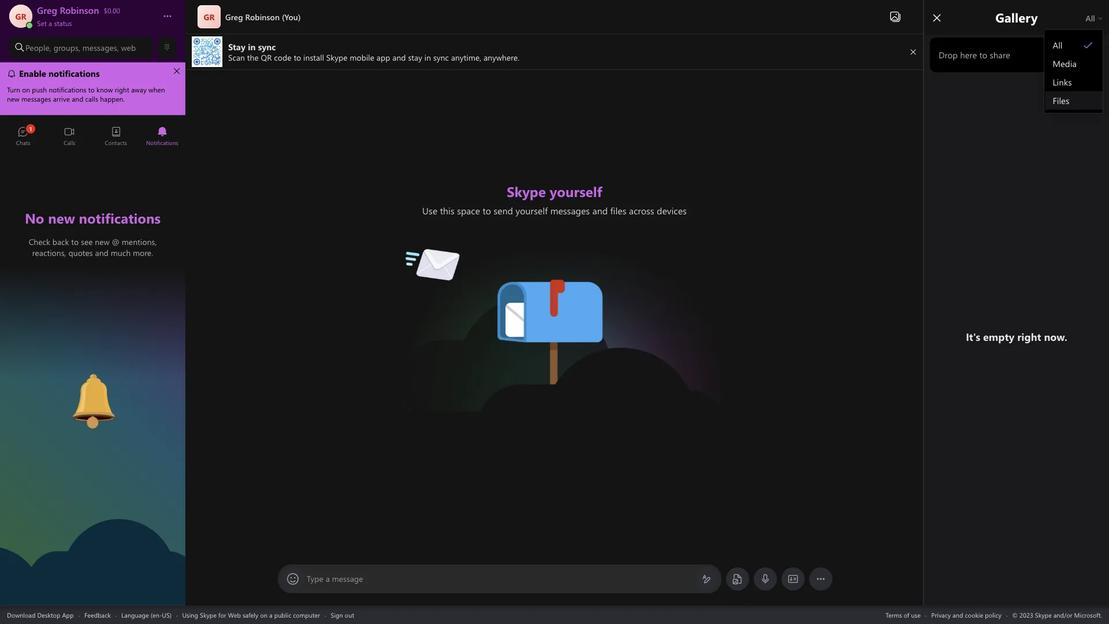 Task type: vqa. For each thing, say whether or not it's contained in the screenshot.
"Hey,"
no



Task type: describe. For each thing, give the bounding box(es) containing it.
sign out
[[331, 610, 354, 619]]

using
[[182, 610, 198, 619]]

(en-
[[151, 610, 162, 619]]

web
[[121, 42, 136, 53]]

skype
[[200, 610, 217, 619]]

of
[[904, 610, 910, 619]]

message
[[332, 573, 363, 584]]

set a status button
[[37, 16, 151, 28]]

terms of use link
[[886, 610, 921, 619]]

feedback link
[[84, 610, 111, 619]]

people, groups, messages, web
[[25, 42, 136, 53]]

using skype for web safely on a public computer
[[182, 610, 320, 619]]

set
[[37, 18, 47, 28]]

people, groups, messages, web button
[[9, 37, 153, 58]]

public
[[274, 610, 291, 619]]

web
[[228, 610, 241, 619]]

terms
[[886, 610, 902, 619]]

privacy and cookie policy link
[[932, 610, 1002, 619]]

using skype for web safely on a public computer link
[[182, 610, 320, 619]]

messages,
[[82, 42, 119, 53]]

on
[[260, 610, 268, 619]]

people,
[[25, 42, 51, 53]]

out
[[345, 610, 354, 619]]

sign out link
[[331, 610, 354, 619]]

feedback
[[84, 610, 111, 619]]

groups,
[[54, 42, 80, 53]]

sign
[[331, 610, 343, 619]]

us)
[[162, 610, 172, 619]]

language
[[121, 610, 149, 619]]

download desktop app
[[7, 610, 74, 619]]

cookie
[[965, 610, 984, 619]]

type
[[307, 573, 324, 584]]



Task type: locate. For each thing, give the bounding box(es) containing it.
and
[[953, 610, 963, 619]]

use
[[911, 610, 921, 619]]

0 vertical spatial a
[[49, 18, 52, 28]]

1 vertical spatial a
[[326, 573, 330, 584]]

menu
[[1045, 33, 1103, 112]]

download
[[7, 610, 35, 619]]

a for message
[[326, 573, 330, 584]]

1 horizontal spatial a
[[269, 610, 273, 619]]

tab list
[[0, 121, 185, 153]]

bell
[[58, 369, 73, 382]]

0 horizontal spatial a
[[49, 18, 52, 28]]

desktop
[[37, 610, 60, 619]]

status
[[54, 18, 72, 28]]

type a message
[[307, 573, 363, 584]]

download desktop app link
[[7, 610, 74, 619]]

a right "set"
[[49, 18, 52, 28]]

a inside 'set a status' button
[[49, 18, 52, 28]]

safely
[[243, 610, 258, 619]]

terms of use
[[886, 610, 921, 619]]

a right on
[[269, 610, 273, 619]]

a for status
[[49, 18, 52, 28]]

language (en-us) link
[[121, 610, 172, 619]]

privacy
[[932, 610, 951, 619]]

set a status
[[37, 18, 72, 28]]

2 vertical spatial a
[[269, 610, 273, 619]]

computer
[[293, 610, 320, 619]]

policy
[[985, 610, 1002, 619]]

Type a message text field
[[307, 573, 693, 585]]

language (en-us)
[[121, 610, 172, 619]]

for
[[218, 610, 226, 619]]

a
[[49, 18, 52, 28], [326, 573, 330, 584], [269, 610, 273, 619]]

privacy and cookie policy
[[932, 610, 1002, 619]]

2 horizontal spatial a
[[326, 573, 330, 584]]

a right type
[[326, 573, 330, 584]]

app
[[62, 610, 74, 619]]



